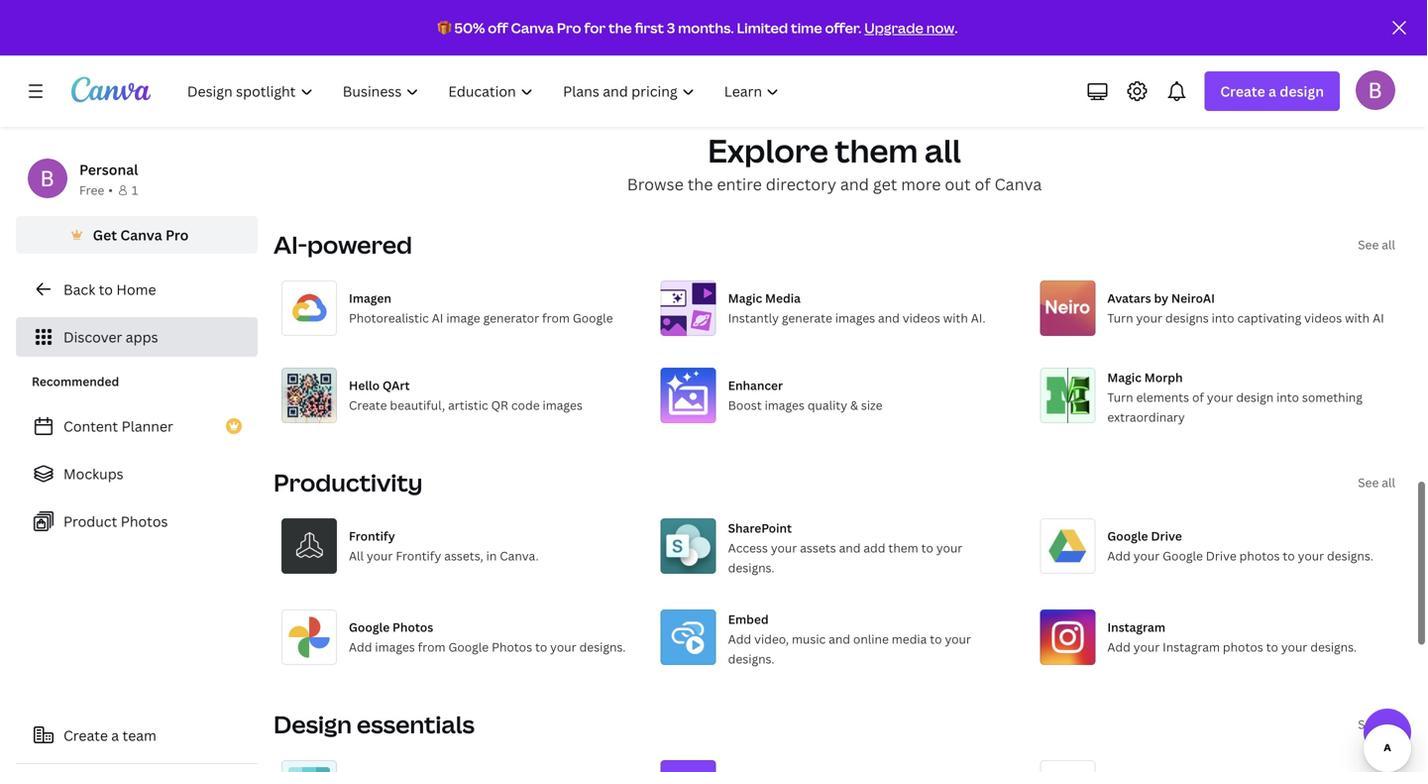 Task type: locate. For each thing, give the bounding box(es) containing it.
them right add
[[889, 540, 919, 556]]

photos down 'frontify all your frontify assets, in canva.'
[[393, 619, 433, 635]]

0 vertical spatial of
[[975, 173, 991, 195]]

and right generate
[[878, 310, 900, 326]]

1 see from the top
[[1358, 236, 1379, 253]]

time
[[791, 18, 822, 37]]

1 vertical spatial of
[[1192, 389, 1204, 405]]

see all button for powered
[[1358, 235, 1396, 255]]

from right generator
[[542, 310, 570, 326]]

list containing content planner
[[16, 406, 258, 541]]

images right generate
[[835, 310, 875, 326]]

0 horizontal spatial a
[[111, 726, 119, 745]]

create a team button
[[16, 716, 258, 755]]

imagen photorealistic ai image generator from google
[[349, 290, 613, 326]]

your inside magic morph turn elements of your design into something extraordinary
[[1207, 389, 1233, 405]]

images up essentials
[[375, 639, 415, 655]]

to inside sharepoint access your assets and add them to your designs.
[[921, 540, 934, 556]]

1 vertical spatial photos
[[393, 619, 433, 635]]

2 horizontal spatial photos
[[492, 639, 532, 655]]

with left the ai.
[[943, 310, 968, 326]]

images inside hello qart create beautiful, artistic qr code images
[[543, 397, 583, 413]]

designs. inside instagram add your instagram photos to your designs.
[[1311, 639, 1357, 655]]

the left "entire"
[[688, 173, 713, 195]]

and
[[840, 173, 869, 195], [878, 310, 900, 326], [839, 540, 861, 556], [829, 631, 850, 647]]

1 horizontal spatial videos
[[1305, 310, 1342, 326]]

photos for google
[[393, 619, 433, 635]]

videos
[[903, 310, 941, 326], [1305, 310, 1342, 326]]

0 vertical spatial a
[[1269, 82, 1277, 101]]

them
[[835, 129, 918, 172], [889, 540, 919, 556]]

explore
[[708, 129, 829, 172]]

3
[[667, 18, 675, 37]]

drive
[[1151, 528, 1182, 544], [1206, 548, 1237, 564]]

1 horizontal spatial with
[[1345, 310, 1370, 326]]

your inside 'frontify all your frontify assets, in canva.'
[[367, 548, 393, 564]]

1 vertical spatial drive
[[1206, 548, 1237, 564]]

canva right out
[[995, 173, 1042, 195]]

images inside magic media instantly generate images and videos with ai.
[[835, 310, 875, 326]]

the right for
[[609, 18, 632, 37]]

google inside imagen photorealistic ai image generator from google
[[573, 310, 613, 326]]

1 turn from the top
[[1108, 310, 1134, 326]]

0 vertical spatial turn
[[1108, 310, 1134, 326]]

0 horizontal spatial drive
[[1151, 528, 1182, 544]]

bob builder image
[[1356, 70, 1396, 110]]

discover apps link
[[16, 317, 258, 357]]

beautiful,
[[390, 397, 445, 413]]

apps
[[126, 328, 158, 346]]

them up get
[[835, 129, 918, 172]]

0 vertical spatial see
[[1358, 236, 1379, 253]]

designs. inside embed add video, music and online media to your designs.
[[728, 651, 775, 667]]

with inside magic media instantly generate images and videos with ai.
[[943, 310, 968, 326]]

create for create a design
[[1221, 82, 1266, 101]]

0 horizontal spatial with
[[943, 310, 968, 326]]

0 vertical spatial instagram
[[1108, 619, 1166, 635]]

images down enhancer
[[765, 397, 805, 413]]

0 vertical spatial photos
[[121, 512, 168, 531]]

1 vertical spatial turn
[[1108, 389, 1134, 405]]

magic for turn
[[1108, 369, 1142, 386]]

all inside explore them all browse the entire directory and get more out of canva
[[925, 129, 961, 172]]

turn up extraordinary
[[1108, 389, 1134, 405]]

avatars by neiroai turn your designs into captivating videos with ai
[[1108, 290, 1384, 326]]

a inside 'dropdown button'
[[1269, 82, 1277, 101]]

2 vertical spatial see all button
[[1358, 715, 1396, 734]]

free •
[[79, 182, 113, 198]]

0 vertical spatial create
[[1221, 82, 1266, 101]]

get
[[873, 173, 897, 195]]

to for embed add video, music and online media to your designs.
[[930, 631, 942, 647]]

see for powered
[[1358, 236, 1379, 253]]

2 vertical spatial canva
[[120, 226, 162, 244]]

photos
[[121, 512, 168, 531], [393, 619, 433, 635], [492, 639, 532, 655]]

with
[[943, 310, 968, 326], [1345, 310, 1370, 326]]

2 with from the left
[[1345, 310, 1370, 326]]

1 vertical spatial create
[[349, 397, 387, 413]]

1 videos from the left
[[903, 310, 941, 326]]

neiroai
[[1171, 290, 1215, 306]]

canva
[[511, 18, 554, 37], [995, 173, 1042, 195], [120, 226, 162, 244]]

embed
[[728, 611, 769, 627]]

from inside google photos add images from google photos to your designs.
[[418, 639, 446, 655]]

1 see all button from the top
[[1358, 235, 1396, 255]]

designs. inside google drive add your google drive photos to your designs.
[[1327, 548, 1374, 564]]

to inside embed add video, music and online media to your designs.
[[930, 631, 942, 647]]

2 vertical spatial see
[[1358, 716, 1379, 732]]

assets,
[[444, 548, 483, 564]]

turn
[[1108, 310, 1134, 326], [1108, 389, 1134, 405]]

2 turn from the top
[[1108, 389, 1134, 405]]

upgrade
[[865, 18, 924, 37]]

2 vertical spatial photos
[[492, 639, 532, 655]]

magic inside magic media instantly generate images and videos with ai.
[[728, 290, 762, 306]]

qr
[[491, 397, 508, 413]]

a inside button
[[111, 726, 119, 745]]

back
[[63, 280, 95, 299]]

1 horizontal spatial a
[[1269, 82, 1277, 101]]

designs. for add video, music and online media to your designs.
[[728, 651, 775, 667]]

0 vertical spatial magic
[[728, 290, 762, 306]]

canva right off
[[511, 18, 554, 37]]

a
[[1269, 82, 1277, 101], [111, 726, 119, 745]]

home
[[116, 280, 156, 299]]

2 vertical spatial see all
[[1358, 716, 1396, 732]]

mockups
[[63, 464, 124, 483]]

1 horizontal spatial photos
[[393, 619, 433, 635]]

designs
[[1166, 310, 1209, 326]]

and left get
[[840, 173, 869, 195]]

0 vertical spatial photos
[[1240, 548, 1280, 564]]

into down neiroai
[[1212, 310, 1235, 326]]

productivity
[[274, 466, 423, 499]]

and right music
[[829, 631, 850, 647]]

photos inside the product photos link
[[121, 512, 168, 531]]

photos
[[1240, 548, 1280, 564], [1223, 639, 1264, 655]]

avatars
[[1108, 290, 1151, 306]]

pro left for
[[557, 18, 581, 37]]

videos left the ai.
[[903, 310, 941, 326]]

create a design
[[1221, 82, 1324, 101]]

1 vertical spatial instagram
[[1163, 639, 1220, 655]]

instantly
[[728, 310, 779, 326]]

and inside explore them all browse the entire directory and get more out of canva
[[840, 173, 869, 195]]

from
[[542, 310, 570, 326], [418, 639, 446, 655]]

list
[[16, 406, 258, 541]]

0 horizontal spatial magic
[[728, 290, 762, 306]]

code
[[511, 397, 540, 413]]

1 vertical spatial pro
[[166, 226, 189, 244]]

1 vertical spatial design
[[1236, 389, 1274, 405]]

design left bob builder "image"
[[1280, 82, 1324, 101]]

50%
[[454, 18, 485, 37]]

them inside sharepoint access your assets and add them to your designs.
[[889, 540, 919, 556]]

1 with from the left
[[943, 310, 968, 326]]

designs. inside sharepoint access your assets and add them to your designs.
[[728, 559, 775, 576]]

add inside google drive add your google drive photos to your designs.
[[1108, 548, 1131, 564]]

product photos
[[63, 512, 168, 531]]

1 vertical spatial into
[[1277, 389, 1299, 405]]

and inside magic media instantly generate images and videos with ai.
[[878, 310, 900, 326]]

🎁
[[438, 18, 452, 37]]

magic inside magic morph turn elements of your design into something extraordinary
[[1108, 369, 1142, 386]]

•
[[108, 182, 113, 198]]

0 horizontal spatial videos
[[903, 310, 941, 326]]

1 horizontal spatial frontify
[[396, 548, 441, 564]]

all
[[349, 548, 364, 564]]

see for essentials
[[1358, 716, 1379, 732]]

1 vertical spatial magic
[[1108, 369, 1142, 386]]

2 ai from the left
[[1373, 310, 1384, 326]]

imagen
[[349, 290, 391, 306]]

1 vertical spatial see all
[[1358, 474, 1396, 491]]

frontify left assets,
[[396, 548, 441, 564]]

your inside avatars by neiroai turn your designs into captivating videos with ai
[[1136, 310, 1163, 326]]

canva right get on the top left of page
[[120, 226, 162, 244]]

first
[[635, 18, 664, 37]]

1 vertical spatial frontify
[[396, 548, 441, 564]]

0 horizontal spatial canva
[[120, 226, 162, 244]]

to for google drive add your google drive photos to your designs.
[[1283, 548, 1295, 564]]

design inside magic morph turn elements of your design into something extraordinary
[[1236, 389, 1274, 405]]

with up something
[[1345, 310, 1370, 326]]

from up essentials
[[418, 639, 446, 655]]

pro
[[557, 18, 581, 37], [166, 226, 189, 244]]

limited
[[737, 18, 788, 37]]

1 horizontal spatial canva
[[511, 18, 554, 37]]

1 vertical spatial photos
[[1223, 639, 1264, 655]]

sharepoint
[[728, 520, 792, 536]]

2 horizontal spatial canva
[[995, 173, 1042, 195]]

product
[[63, 512, 117, 531]]

music
[[792, 631, 826, 647]]

videos right captivating
[[1305, 310, 1342, 326]]

images inside enhancer boost images quality & size
[[765, 397, 805, 413]]

of right elements
[[1192, 389, 1204, 405]]

0 horizontal spatial create
[[63, 726, 108, 745]]

1 horizontal spatial create
[[349, 397, 387, 413]]

create inside 'dropdown button'
[[1221, 82, 1266, 101]]

create inside button
[[63, 726, 108, 745]]

design
[[1280, 82, 1324, 101], [1236, 389, 1274, 405]]

create
[[1221, 82, 1266, 101], [349, 397, 387, 413], [63, 726, 108, 745]]

0 vertical spatial from
[[542, 310, 570, 326]]

to for sharepoint access your assets and add them to your designs.
[[921, 540, 934, 556]]

frontify up all
[[349, 528, 395, 544]]

more
[[901, 173, 941, 195]]

3 see all from the top
[[1358, 716, 1396, 732]]

add
[[1108, 548, 1131, 564], [728, 631, 751, 647], [349, 639, 372, 655], [1108, 639, 1131, 655]]

0 horizontal spatial into
[[1212, 310, 1235, 326]]

months.
[[678, 18, 734, 37]]

magic up the instantly
[[728, 290, 762, 306]]

1 vertical spatial see all button
[[1358, 473, 1396, 493]]

images right code
[[543, 397, 583, 413]]

into left something
[[1277, 389, 1299, 405]]

personal
[[79, 160, 138, 179]]

content
[[63, 417, 118, 436]]

0 horizontal spatial pro
[[166, 226, 189, 244]]

1 horizontal spatial into
[[1277, 389, 1299, 405]]

magic
[[728, 290, 762, 306], [1108, 369, 1142, 386]]

powered
[[307, 228, 412, 261]]

turn inside magic morph turn elements of your design into something extraordinary
[[1108, 389, 1134, 405]]

3 see from the top
[[1358, 716, 1379, 732]]

and left add
[[839, 540, 861, 556]]

google drive add your google drive photos to your designs.
[[1108, 528, 1374, 564]]

something
[[1302, 389, 1363, 405]]

pro up back to home link
[[166, 226, 189, 244]]

them inside explore them all browse the entire directory and get more out of canva
[[835, 129, 918, 172]]

0 vertical spatial the
[[609, 18, 632, 37]]

0 horizontal spatial of
[[975, 173, 991, 195]]

1 vertical spatial a
[[111, 726, 119, 745]]

0 vertical spatial see all button
[[1358, 235, 1396, 255]]

0 horizontal spatial design
[[1236, 389, 1274, 405]]

1 horizontal spatial from
[[542, 310, 570, 326]]

0 horizontal spatial from
[[418, 639, 446, 655]]

1 vertical spatial from
[[418, 639, 446, 655]]

1 horizontal spatial ai
[[1373, 310, 1384, 326]]

1 vertical spatial canva
[[995, 173, 1042, 195]]

0 vertical spatial them
[[835, 129, 918, 172]]

magic left morph on the right top
[[1108, 369, 1142, 386]]

2 videos from the left
[[1305, 310, 1342, 326]]

add
[[864, 540, 886, 556]]

0 vertical spatial into
[[1212, 310, 1235, 326]]

1 vertical spatial them
[[889, 540, 919, 556]]

1 vertical spatial the
[[688, 173, 713, 195]]

0 vertical spatial frontify
[[349, 528, 395, 544]]

1 horizontal spatial drive
[[1206, 548, 1237, 564]]

turn down avatars
[[1108, 310, 1134, 326]]

1 ai from the left
[[432, 310, 443, 326]]

1 horizontal spatial of
[[1192, 389, 1204, 405]]

photos down mockups link
[[121, 512, 168, 531]]

for
[[584, 18, 606, 37]]

3 see all button from the top
[[1358, 715, 1396, 734]]

1 horizontal spatial the
[[688, 173, 713, 195]]

0 vertical spatial design
[[1280, 82, 1324, 101]]

a for design
[[1269, 82, 1277, 101]]

photos down canva.
[[492, 639, 532, 655]]

canva inside explore them all browse the entire directory and get more out of canva
[[995, 173, 1042, 195]]

access
[[728, 540, 768, 556]]

google
[[573, 310, 613, 326], [1108, 528, 1148, 544], [1163, 548, 1203, 564], [349, 619, 390, 635], [448, 639, 489, 655]]

enhancer
[[728, 377, 783, 393]]

1 horizontal spatial pro
[[557, 18, 581, 37]]

2 horizontal spatial create
[[1221, 82, 1266, 101]]

0 horizontal spatial photos
[[121, 512, 168, 531]]

discover apps
[[63, 328, 158, 346]]

captivating
[[1238, 310, 1302, 326]]

0 horizontal spatial ai
[[432, 310, 443, 326]]

extraordinary
[[1108, 409, 1185, 425]]

to inside google drive add your google drive photos to your designs.
[[1283, 548, 1295, 564]]

1 vertical spatial see
[[1358, 474, 1379, 491]]

enhancer boost images quality & size
[[728, 377, 883, 413]]

designs. inside google photos add images from google photos to your designs.
[[579, 639, 626, 655]]

to for google photos add images from google photos to your designs.
[[535, 639, 547, 655]]

image
[[446, 310, 480, 326]]

create a design button
[[1205, 71, 1340, 111]]

1 horizontal spatial design
[[1280, 82, 1324, 101]]

of right out
[[975, 173, 991, 195]]

1 see all from the top
[[1358, 236, 1396, 253]]

add inside google photos add images from google photos to your designs.
[[349, 639, 372, 655]]

2 vertical spatial create
[[63, 726, 108, 745]]

0 vertical spatial see all
[[1358, 236, 1396, 253]]

to inside google photos add images from google photos to your designs.
[[535, 639, 547, 655]]

1 horizontal spatial magic
[[1108, 369, 1142, 386]]

design left something
[[1236, 389, 1274, 405]]



Task type: describe. For each thing, give the bounding box(es) containing it.
your inside google photos add images from google photos to your designs.
[[550, 639, 577, 655]]

of inside magic morph turn elements of your design into something extraordinary
[[1192, 389, 1204, 405]]

get canva pro
[[93, 226, 189, 244]]

images inside google photos add images from google photos to your designs.
[[375, 639, 415, 655]]

all for design essentials
[[1382, 716, 1396, 732]]

ai-
[[274, 228, 307, 261]]

qart
[[383, 377, 410, 393]]

online
[[853, 631, 889, 647]]

all for ai-powered
[[1382, 236, 1396, 253]]

out
[[945, 173, 971, 195]]

product photos link
[[16, 502, 258, 541]]

magic for instantly
[[728, 290, 762, 306]]

0 vertical spatial pro
[[557, 18, 581, 37]]

2 see all button from the top
[[1358, 473, 1396, 493]]

instagram add your instagram photos to your designs.
[[1108, 619, 1357, 655]]

your inside embed add video, music and online media to your designs.
[[945, 631, 971, 647]]

quality
[[808, 397, 848, 413]]

and inside sharepoint access your assets and add them to your designs.
[[839, 540, 861, 556]]

photorealistic
[[349, 310, 429, 326]]

assets
[[800, 540, 836, 556]]

hello
[[349, 377, 380, 393]]

see all for powered
[[1358, 236, 1396, 253]]

photos inside instagram add your instagram photos to your designs.
[[1223, 639, 1264, 655]]

designs. for access your assets and add them to your designs.
[[728, 559, 775, 576]]

2 see all from the top
[[1358, 474, 1396, 491]]

canva inside button
[[120, 226, 162, 244]]

upgrade now button
[[865, 18, 955, 37]]

create inside hello qart create beautiful, artistic qr code images
[[349, 397, 387, 413]]

off
[[488, 18, 508, 37]]

with inside avatars by neiroai turn your designs into captivating videos with ai
[[1345, 310, 1370, 326]]

offer.
[[825, 18, 862, 37]]

a for team
[[111, 726, 119, 745]]

🎁 50% off canva pro for the first 3 months. limited time offer. upgrade now .
[[438, 18, 958, 37]]

design
[[274, 708, 352, 740]]

directory
[[766, 173, 836, 195]]

get
[[93, 226, 117, 244]]

0 vertical spatial canva
[[511, 18, 554, 37]]

planner
[[121, 417, 173, 436]]

artistic
[[448, 397, 488, 413]]

essentials
[[357, 708, 475, 740]]

in
[[486, 548, 497, 564]]

.
[[955, 18, 958, 37]]

pro inside button
[[166, 226, 189, 244]]

designs. for add your google drive photos to your designs.
[[1327, 548, 1374, 564]]

get canva pro button
[[16, 216, 258, 254]]

0 horizontal spatial the
[[609, 18, 632, 37]]

top level navigation element
[[174, 71, 796, 111]]

create for create a team
[[63, 726, 108, 745]]

video,
[[754, 631, 789, 647]]

create a team
[[63, 726, 156, 745]]

elements
[[1136, 389, 1189, 405]]

1
[[132, 182, 138, 198]]

videos inside avatars by neiroai turn your designs into captivating videos with ai
[[1305, 310, 1342, 326]]

the inside explore them all browse the entire directory and get more out of canva
[[688, 173, 713, 195]]

morph
[[1145, 369, 1183, 386]]

now
[[927, 18, 955, 37]]

embed add video, music and online media to your designs.
[[728, 611, 971, 667]]

sharepoint access your assets and add them to your designs.
[[728, 520, 963, 576]]

back to home
[[63, 280, 156, 299]]

add inside embed add video, music and online media to your designs.
[[728, 631, 751, 647]]

by
[[1154, 290, 1169, 306]]

see all for essentials
[[1358, 716, 1396, 732]]

entire
[[717, 173, 762, 195]]

mockups link
[[16, 454, 258, 494]]

see all button for essentials
[[1358, 715, 1396, 734]]

explore them all browse the entire directory and get more out of canva
[[627, 129, 1042, 195]]

videos inside magic media instantly generate images and videos with ai.
[[903, 310, 941, 326]]

design essentials
[[274, 708, 475, 740]]

magic media instantly generate images and videos with ai.
[[728, 290, 986, 326]]

content planner
[[63, 417, 173, 436]]

frontify all your frontify assets, in canva.
[[349, 528, 539, 564]]

browse
[[627, 173, 684, 195]]

generator
[[483, 310, 539, 326]]

into inside avatars by neiroai turn your designs into captivating videos with ai
[[1212, 310, 1235, 326]]

ai inside imagen photorealistic ai image generator from google
[[432, 310, 443, 326]]

size
[[861, 397, 883, 413]]

0 vertical spatial drive
[[1151, 528, 1182, 544]]

team
[[122, 726, 156, 745]]

to inside instagram add your instagram photos to your designs.
[[1266, 639, 1279, 655]]

boost
[[728, 397, 762, 413]]

canva.
[[500, 548, 539, 564]]

free
[[79, 182, 104, 198]]

from inside imagen photorealistic ai image generator from google
[[542, 310, 570, 326]]

google photos add images from google photos to your designs.
[[349, 619, 626, 655]]

into inside magic morph turn elements of your design into something extraordinary
[[1277, 389, 1299, 405]]

turn inside avatars by neiroai turn your designs into captivating videos with ai
[[1108, 310, 1134, 326]]

media
[[765, 290, 801, 306]]

0 horizontal spatial frontify
[[349, 528, 395, 544]]

design inside 'dropdown button'
[[1280, 82, 1324, 101]]

2 see from the top
[[1358, 474, 1379, 491]]

content planner link
[[16, 406, 258, 446]]

&
[[850, 397, 858, 413]]

and inside embed add video, music and online media to your designs.
[[829, 631, 850, 647]]

all for productivity
[[1382, 474, 1396, 491]]

ai.
[[971, 310, 986, 326]]

media
[[892, 631, 927, 647]]

designs. for add images from google photos to your designs.
[[579, 639, 626, 655]]

ai inside avatars by neiroai turn your designs into captivating videos with ai
[[1373, 310, 1384, 326]]

generate
[[782, 310, 832, 326]]

recommended
[[32, 373, 119, 390]]

of inside explore them all browse the entire directory and get more out of canva
[[975, 173, 991, 195]]

photos inside google drive add your google drive photos to your designs.
[[1240, 548, 1280, 564]]

magic morph turn elements of your design into something extraordinary
[[1108, 369, 1363, 425]]

photos for product
[[121, 512, 168, 531]]

back to home link
[[16, 270, 258, 309]]

discover
[[63, 328, 122, 346]]

add inside instagram add your instagram photos to your designs.
[[1108, 639, 1131, 655]]



Task type: vqa. For each thing, say whether or not it's contained in the screenshot.
second How from the bottom
no



